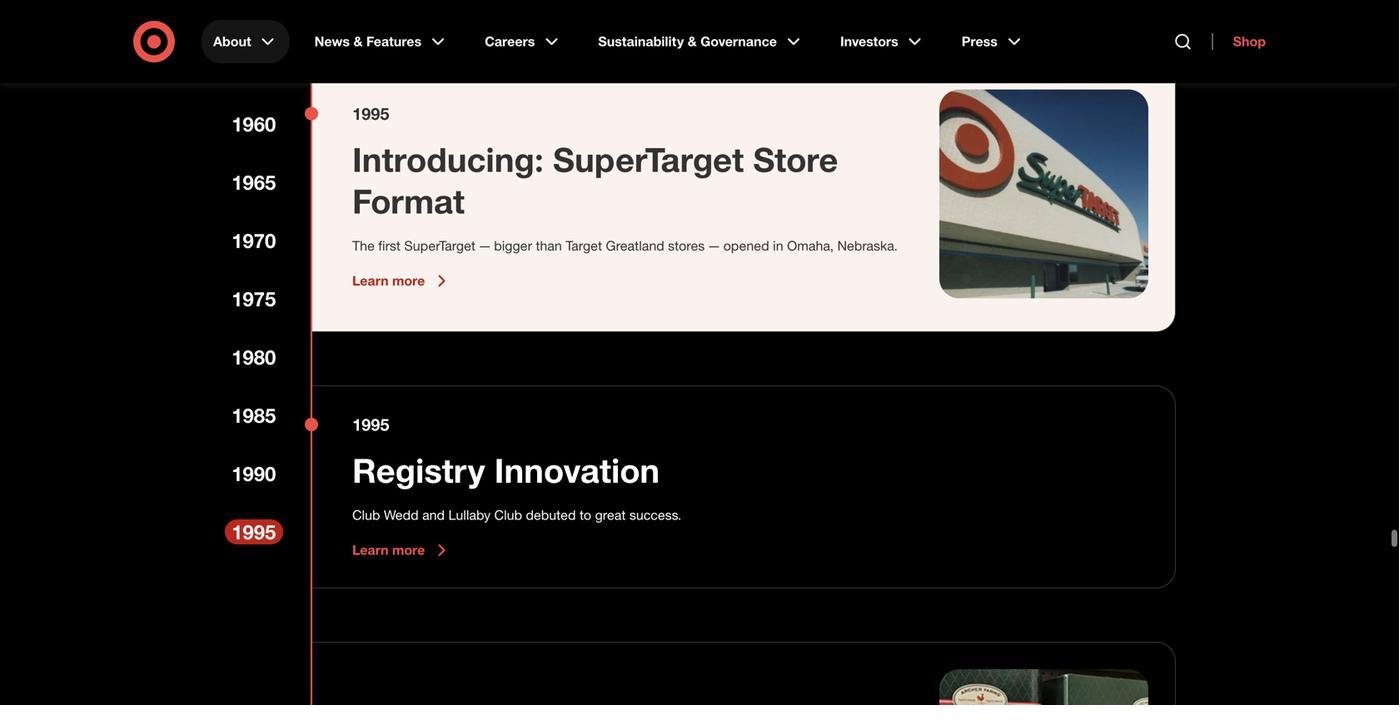 Task type: vqa. For each thing, say whether or not it's contained in the screenshot.
'Of' inside the "There's something for everybody to love at Target, with more than 45 private labels (we call them "owned brands") to choose from. Differentiating with owned brands and a curated selection of national brand products is core to our strategy, and what guests expect from Target."
no



Task type: describe. For each thing, give the bounding box(es) containing it.
introducing: supertarget store format button
[[352, 139, 900, 222]]

sustainability & governance link
[[587, 20, 816, 63]]

1960
[[232, 112, 276, 136]]

careers link
[[473, 20, 573, 63]]

about
[[213, 33, 251, 50]]

1990 link
[[225, 462, 283, 487]]

about link
[[202, 20, 290, 63]]

1995 link
[[225, 520, 283, 545]]

1965 link
[[225, 170, 283, 195]]

features
[[366, 33, 422, 50]]

sustainability
[[598, 33, 684, 50]]

1975
[[232, 287, 276, 311]]

news
[[315, 33, 350, 50]]

and
[[422, 507, 445, 524]]

1965
[[232, 170, 276, 195]]

press link
[[950, 20, 1036, 63]]

the
[[352, 238, 375, 254]]

learn more for introducing: supertarget store format
[[352, 273, 425, 289]]

opened
[[724, 238, 770, 254]]

introducing: supertarget store format
[[352, 139, 838, 222]]

1 — from the left
[[479, 238, 491, 254]]

learn more for registry innovation
[[352, 542, 425, 559]]

1970 link
[[225, 228, 283, 253]]

& for features
[[354, 33, 363, 50]]

news & features link
[[303, 20, 460, 63]]

shop link
[[1213, 33, 1266, 50]]

in
[[773, 238, 784, 254]]

bigger
[[494, 238, 532, 254]]

innovation
[[495, 450, 660, 491]]

learn more button for registry innovation
[[352, 541, 452, 561]]

governance
[[701, 33, 777, 50]]



Task type: locate. For each thing, give the bounding box(es) containing it.
great
[[595, 507, 626, 524]]

& right news
[[354, 33, 363, 50]]

learn more button for introducing: supertarget store format
[[352, 271, 452, 291]]

2 learn more button from the top
[[352, 541, 452, 561]]

2 learn from the top
[[352, 542, 389, 559]]

0 horizontal spatial —
[[479, 238, 491, 254]]

more for registry innovation
[[392, 542, 425, 559]]

greatland
[[606, 238, 665, 254]]

news & features
[[315, 33, 422, 50]]

0 vertical spatial learn
[[352, 273, 389, 289]]

learn down the wedd
[[352, 542, 389, 559]]

& for governance
[[688, 33, 697, 50]]

learn down the
[[352, 273, 389, 289]]

1 vertical spatial 1995
[[352, 415, 389, 435]]

1995 down 1990
[[232, 520, 276, 544]]

press
[[962, 33, 998, 50]]

more for introducing: supertarget store format
[[392, 273, 425, 289]]

1 club from the left
[[352, 507, 380, 524]]

2 learn more from the top
[[352, 542, 425, 559]]

nebraska.
[[838, 238, 898, 254]]

1985 link
[[225, 403, 283, 428]]

— left bigger
[[479, 238, 491, 254]]

1980 link
[[225, 345, 283, 370]]

0 vertical spatial supertarget
[[553, 139, 744, 180]]

1 vertical spatial more
[[392, 542, 425, 559]]

1 horizontal spatial &
[[688, 33, 697, 50]]

more down the wedd
[[392, 542, 425, 559]]

more
[[392, 273, 425, 289], [392, 542, 425, 559]]

sustainability & governance
[[598, 33, 777, 50]]

the first supertarget — bigger than target greatland stores — opened in omaha, nebraska.
[[352, 238, 898, 254]]

0 horizontal spatial &
[[354, 33, 363, 50]]

1995
[[352, 104, 389, 124], [352, 415, 389, 435], [232, 520, 276, 544]]

0 vertical spatial more
[[392, 273, 425, 289]]

learn
[[352, 273, 389, 289], [352, 542, 389, 559]]

investors
[[841, 33, 899, 50]]

learn for introducing: supertarget store format
[[352, 273, 389, 289]]

learn more
[[352, 273, 425, 289], [352, 542, 425, 559]]

first
[[378, 238, 401, 254]]

supertarget inside introducing: supertarget store format
[[553, 139, 744, 180]]

1 learn more button from the top
[[352, 271, 452, 291]]

1 horizontal spatial —
[[709, 238, 720, 254]]

2 — from the left
[[709, 238, 720, 254]]

1980
[[232, 345, 276, 369]]

store
[[753, 139, 838, 180]]

1 horizontal spatial club
[[494, 507, 522, 524]]

0 vertical spatial learn more button
[[352, 271, 452, 291]]

1995 for introducing: supertarget store format
[[352, 104, 389, 124]]

success.
[[630, 507, 682, 524]]

1 learn from the top
[[352, 273, 389, 289]]

0 horizontal spatial club
[[352, 507, 380, 524]]

learn more down the wedd
[[352, 542, 425, 559]]

introducing:
[[352, 139, 544, 180]]

0 vertical spatial 1995
[[352, 104, 389, 124]]

than
[[536, 238, 562, 254]]

learn more button down first
[[352, 271, 452, 291]]

debuted
[[526, 507, 576, 524]]

1 & from the left
[[354, 33, 363, 50]]

registry innovation button
[[352, 450, 660, 492]]

to
[[580, 507, 592, 524]]

registry
[[352, 450, 485, 491]]

1985
[[232, 404, 276, 428]]

1 vertical spatial learn more
[[352, 542, 425, 559]]

learn for registry innovation
[[352, 542, 389, 559]]

format
[[352, 181, 465, 222]]

0 horizontal spatial supertarget
[[404, 238, 476, 254]]

1995 up registry
[[352, 415, 389, 435]]

1995 down news & features
[[352, 104, 389, 124]]

2 vertical spatial 1995
[[232, 520, 276, 544]]

&
[[354, 33, 363, 50], [688, 33, 697, 50]]

2 more from the top
[[392, 542, 425, 559]]

1 vertical spatial learn
[[352, 542, 389, 559]]

club left the wedd
[[352, 507, 380, 524]]

wedd
[[384, 507, 419, 524]]

a large sign on the side of a building image
[[940, 90, 1149, 299]]

1970
[[232, 229, 276, 253]]

1 more from the top
[[392, 273, 425, 289]]

lullaby
[[449, 507, 491, 524]]

1960 link
[[225, 112, 283, 137]]

shop
[[1233, 33, 1266, 50]]

investors link
[[829, 20, 937, 63]]

1 learn more from the top
[[352, 273, 425, 289]]

omaha,
[[787, 238, 834, 254]]

1 vertical spatial learn more button
[[352, 541, 452, 561]]

1 vertical spatial supertarget
[[404, 238, 476, 254]]

2 club from the left
[[494, 507, 522, 524]]

stores
[[668, 238, 705, 254]]

learn more button
[[352, 271, 452, 291], [352, 541, 452, 561]]

supertarget
[[553, 139, 744, 180], [404, 238, 476, 254]]

target
[[566, 238, 602, 254]]

2 & from the left
[[688, 33, 697, 50]]

registry innovation
[[352, 450, 660, 491]]

0 vertical spatial learn more
[[352, 273, 425, 289]]

club right lullaby
[[494, 507, 522, 524]]

1 horizontal spatial supertarget
[[553, 139, 744, 180]]

learn more button down the wedd
[[352, 541, 452, 561]]

1990
[[232, 462, 276, 486]]

1995 for registry innovation
[[352, 415, 389, 435]]

club
[[352, 507, 380, 524], [494, 507, 522, 524]]

1975 link
[[225, 287, 283, 312]]

& left governance
[[688, 33, 697, 50]]

more down first
[[392, 273, 425, 289]]

club wedd and lullaby club debuted to great success.
[[352, 507, 682, 524]]

learn more down first
[[352, 273, 425, 289]]

careers
[[485, 33, 535, 50]]

— right stores on the top of the page
[[709, 238, 720, 254]]

—
[[479, 238, 491, 254], [709, 238, 720, 254]]



